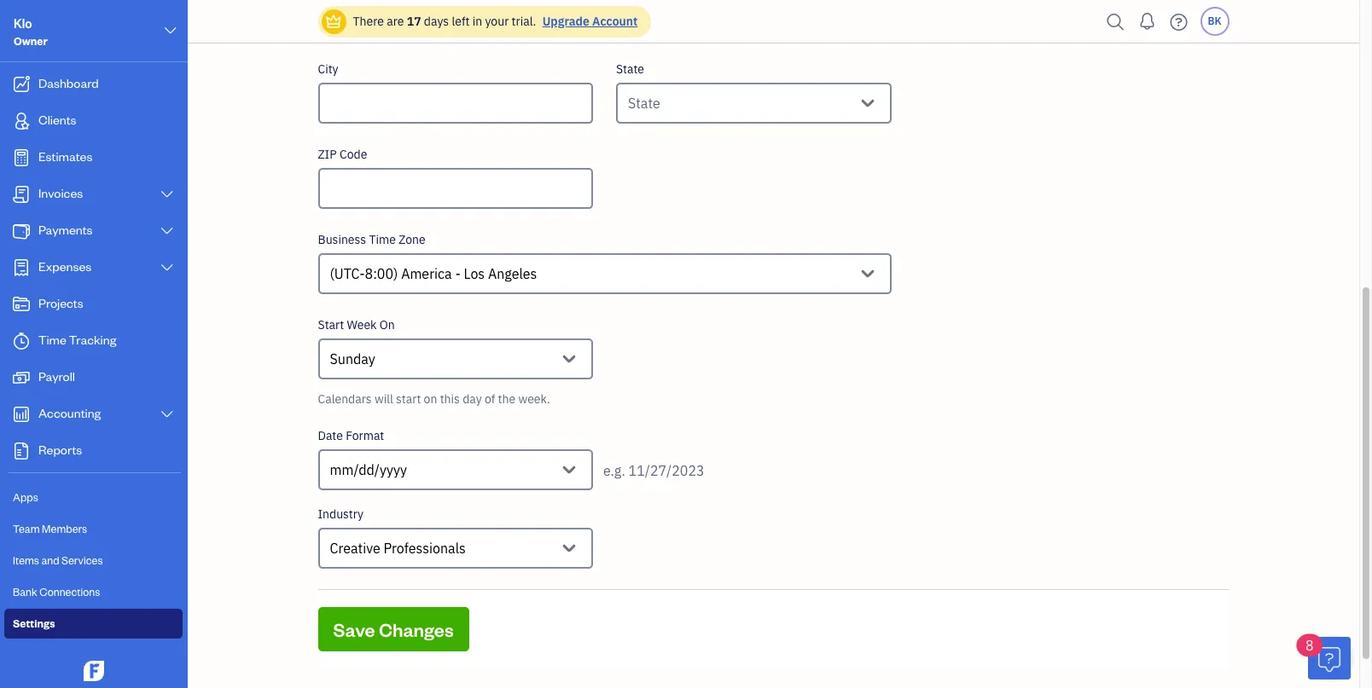 Task type: locate. For each thing, give the bounding box(es) containing it.
payroll
[[38, 369, 75, 385]]

City text field
[[318, 83, 593, 124]]

left
[[452, 14, 470, 29]]

date
[[318, 428, 343, 444]]

none text field inside (utc-8:00) america - los angeles "element"
[[330, 262, 333, 286]]

2 chevron large down image from the top
[[159, 261, 175, 275]]

professionals
[[384, 540, 466, 557]]

chevron large down image inside expenses link
[[159, 261, 175, 275]]

None text field
[[628, 91, 631, 115], [330, 458, 333, 482], [330, 537, 333, 561], [628, 91, 631, 115], [330, 458, 333, 482], [330, 537, 333, 561]]

8:00)
[[365, 265, 398, 282]]

upgrade account link
[[539, 14, 638, 29]]

items and services
[[13, 554, 103, 567]]

expense image
[[11, 259, 32, 276]]

chevron large down image for expenses
[[159, 261, 175, 275]]

klo
[[14, 15, 32, 32]]

zone
[[399, 232, 426, 247]]

expenses link
[[4, 251, 183, 286]]

calendars
[[318, 392, 372, 407]]

chevron large down image
[[159, 188, 175, 201], [159, 261, 175, 275]]

bank
[[13, 585, 37, 599]]

main element
[[0, 0, 230, 689]]

chevron large down image down estimates link
[[159, 188, 175, 201]]

start
[[396, 392, 421, 407]]

1 horizontal spatial time
[[369, 232, 396, 247]]

there
[[353, 14, 384, 29]]

team members
[[13, 522, 87, 536]]

chevron large down image
[[163, 20, 178, 41], [159, 224, 175, 238], [159, 408, 175, 422]]

members
[[42, 522, 87, 536]]

are
[[387, 14, 404, 29]]

0 horizontal spatial time
[[38, 332, 66, 348]]

of
[[485, 392, 495, 407]]

1 chevron large down image from the top
[[159, 188, 175, 201]]

chevron large down image for accounting
[[159, 408, 175, 422]]

estimate image
[[11, 149, 32, 166]]

11/27/2023
[[629, 462, 705, 480]]

chevron large down image inside invoices "link"
[[159, 188, 175, 201]]

start week on
[[318, 317, 395, 333]]

None text field
[[330, 262, 333, 286]]

chevron large down image for invoices
[[159, 188, 175, 201]]

invoices link
[[4, 177, 183, 212]]

8
[[1306, 637, 1314, 654]]

0 vertical spatial chevron large down image
[[163, 20, 178, 41]]

changes
[[379, 618, 454, 642]]

-
[[455, 265, 461, 282]]

dashboard link
[[4, 67, 183, 102]]

business time zone
[[318, 232, 426, 247]]

your
[[485, 14, 509, 29]]

time
[[369, 232, 396, 247], [38, 332, 66, 348]]

chevron large down image inside "accounting" link
[[159, 408, 175, 422]]

freshbooks image
[[80, 661, 108, 682]]

creative professionals
[[330, 540, 466, 557]]

this
[[440, 392, 460, 407]]

accounting link
[[4, 398, 183, 433]]

crown image
[[325, 12, 343, 30]]

report image
[[11, 443, 32, 460]]

on
[[380, 317, 395, 333]]

save changes
[[333, 618, 454, 642]]

settings link
[[4, 609, 183, 639]]

apps
[[13, 491, 38, 504]]

and
[[41, 554, 59, 567]]

in
[[472, 14, 482, 29]]

0 vertical spatial state
[[616, 61, 644, 77]]

1 vertical spatial time
[[38, 332, 66, 348]]

time right timer icon
[[38, 332, 66, 348]]

state
[[616, 61, 644, 77], [628, 95, 660, 112]]

go to help image
[[1165, 9, 1192, 35]]

chevron large down image down payments link on the top left
[[159, 261, 175, 275]]

zip code
[[318, 147, 367, 162]]

bank connections link
[[4, 578, 183, 608]]

(utc-8:00) america - los angeles
[[330, 265, 537, 282]]

items and services link
[[4, 546, 183, 576]]

1 vertical spatial chevron large down image
[[159, 261, 175, 275]]

1 vertical spatial state
[[628, 95, 660, 112]]

2 vertical spatial chevron large down image
[[159, 408, 175, 422]]

mm/dd/yyyy element
[[318, 450, 593, 491]]

time left zone on the top
[[369, 232, 396, 247]]

services
[[62, 554, 103, 567]]

resource center badge image
[[1308, 637, 1351, 680]]

city
[[318, 61, 338, 77]]

time tracking
[[38, 332, 116, 348]]

0 vertical spatial chevron large down image
[[159, 188, 175, 201]]

start
[[318, 317, 344, 333]]

invoice image
[[11, 186, 32, 203]]

bk
[[1208, 15, 1222, 27]]

calendars will start on this day of the week.
[[318, 392, 550, 407]]

1 vertical spatial chevron large down image
[[159, 224, 175, 238]]

code
[[340, 147, 367, 162]]



Task type: vqa. For each thing, say whether or not it's contained in the screenshot.
or in the Drag receipt image here or
no



Task type: describe. For each thing, give the bounding box(es) containing it.
settings
[[13, 617, 55, 631]]

accounting
[[38, 405, 101, 422]]

mm/dd/yyyy
[[330, 462, 407, 479]]

america
[[401, 265, 452, 282]]

e.g. 11/27/2023
[[603, 462, 705, 480]]

8 button
[[1297, 635, 1351, 680]]

team members link
[[4, 515, 183, 544]]

timer image
[[11, 333, 32, 350]]

date format
[[318, 428, 384, 444]]

trial.
[[512, 14, 536, 29]]

project image
[[11, 296, 32, 313]]

upgrade
[[542, 14, 589, 29]]

there are 17 days left in your trial. upgrade account
[[353, 14, 638, 29]]

week.
[[518, 392, 550, 407]]

reports
[[38, 442, 82, 458]]

money image
[[11, 369, 32, 387]]

(utc-
[[330, 265, 365, 282]]

team
[[13, 522, 40, 536]]

owner
[[14, 34, 48, 48]]

sunday
[[330, 351, 375, 368]]

creative professionals element
[[318, 528, 593, 569]]

ZIP Code text field
[[318, 168, 593, 209]]

bank connections
[[13, 585, 100, 599]]

zip
[[318, 147, 337, 162]]

connections
[[39, 585, 100, 599]]

invoices
[[38, 185, 83, 201]]

time tracking link
[[4, 324, 183, 359]]

days
[[424, 14, 449, 29]]

time inside main element
[[38, 332, 66, 348]]

Address Line 2 text field
[[318, 0, 891, 38]]

e.g.
[[603, 462, 625, 480]]

klo owner
[[14, 15, 48, 48]]

estimates
[[38, 148, 92, 165]]

items
[[13, 554, 39, 567]]

bk button
[[1200, 7, 1229, 36]]

on
[[424, 392, 437, 407]]

chart image
[[11, 406, 32, 423]]

payments
[[38, 222, 93, 238]]

reports link
[[4, 434, 183, 469]]

0 vertical spatial time
[[369, 232, 396, 247]]

expenses
[[38, 259, 92, 275]]

payments link
[[4, 214, 183, 249]]

payroll link
[[4, 361, 183, 396]]

projects link
[[4, 288, 183, 323]]

account
[[592, 14, 638, 29]]

sunday element
[[318, 339, 593, 380]]

clients link
[[4, 104, 183, 139]]

day
[[463, 392, 482, 407]]

estimates link
[[4, 141, 183, 176]]

(utc-8:00) america - los angeles element
[[318, 253, 891, 294]]

format
[[346, 428, 384, 444]]

tracking
[[69, 332, 116, 348]]

dashboard
[[38, 75, 99, 91]]

notifications image
[[1134, 4, 1161, 38]]

dashboard image
[[11, 76, 32, 93]]

los
[[464, 265, 485, 282]]

state element
[[616, 83, 891, 124]]

projects
[[38, 295, 83, 311]]

industry
[[318, 507, 364, 522]]

apps link
[[4, 483, 183, 513]]

angeles
[[488, 265, 537, 282]]

will
[[375, 392, 393, 407]]

search image
[[1102, 9, 1129, 35]]

creative
[[330, 540, 380, 557]]

week
[[347, 317, 377, 333]]

the
[[498, 392, 516, 407]]

payment image
[[11, 223, 32, 240]]

clients
[[38, 112, 76, 128]]

chevron large down image for payments
[[159, 224, 175, 238]]

save changes button
[[318, 608, 469, 652]]

client image
[[11, 113, 32, 130]]

business
[[318, 232, 366, 247]]

save
[[333, 618, 375, 642]]

17
[[407, 14, 421, 29]]



